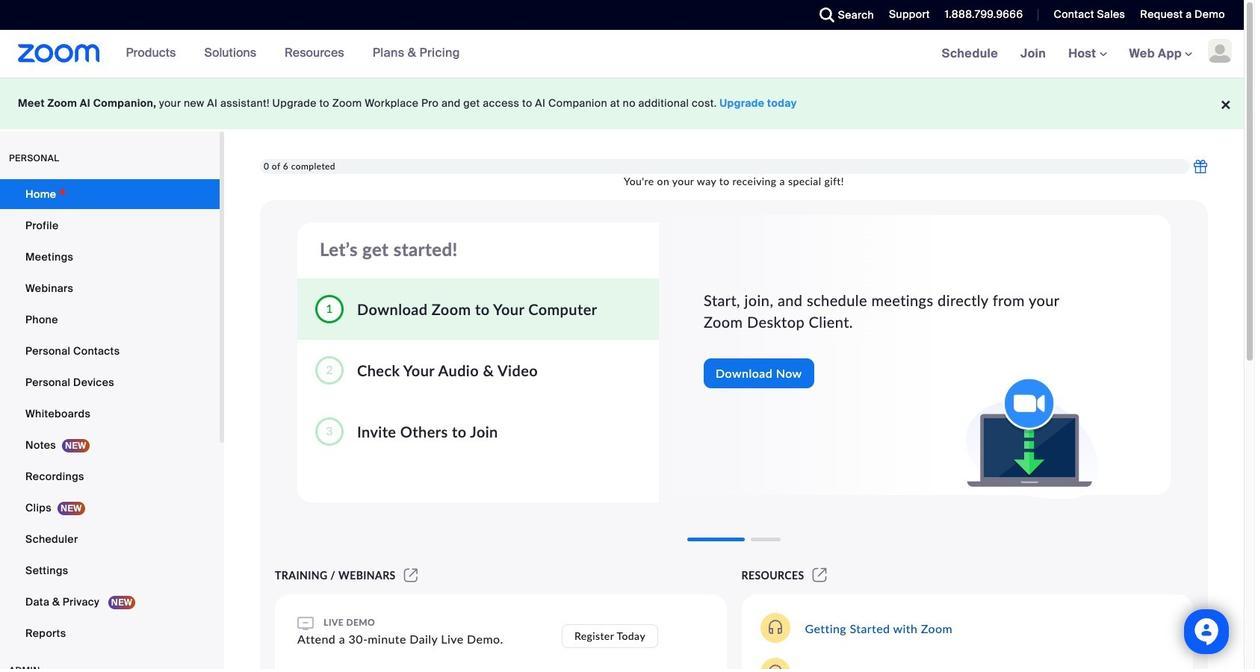 Task type: vqa. For each thing, say whether or not it's contained in the screenshot.
window new icon
yes



Task type: describe. For each thing, give the bounding box(es) containing it.
profile picture image
[[1208, 39, 1232, 63]]



Task type: locate. For each thing, give the bounding box(es) containing it.
zoom logo image
[[18, 44, 100, 63]]

meetings navigation
[[931, 30, 1244, 78]]

window new image
[[402, 569, 420, 582]]

window new image
[[810, 569, 829, 582]]

product information navigation
[[100, 30, 471, 78]]

banner
[[0, 30, 1244, 78]]

footer
[[0, 78, 1244, 129]]

personal menu menu
[[0, 179, 220, 650]]



